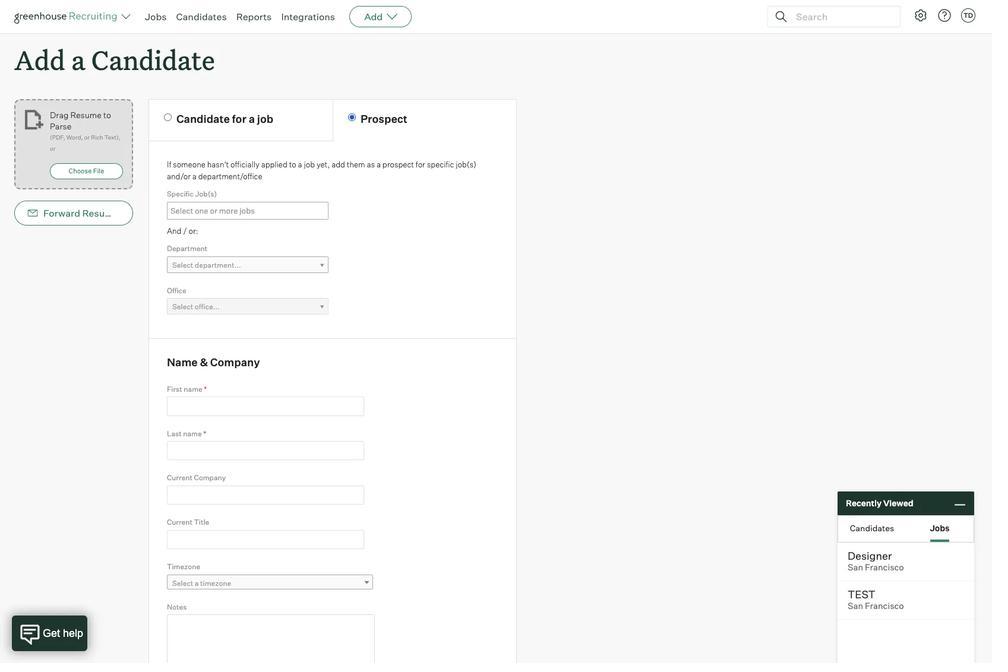 Task type: locate. For each thing, give the bounding box(es) containing it.
0 vertical spatial to
[[103, 110, 111, 120]]

1 francisco from the top
[[865, 563, 904, 573]]

san inside test san francisco
[[848, 601, 863, 612]]

francisco down designer san francisco
[[865, 601, 904, 612]]

0 vertical spatial candidates
[[176, 11, 227, 23]]

* for last name *
[[203, 429, 206, 438]]

and / or:
[[167, 226, 198, 236]]

0 horizontal spatial candidates
[[176, 11, 227, 23]]

for up the officially
[[232, 112, 247, 125]]

to up text),
[[103, 110, 111, 120]]

text),
[[104, 134, 120, 141]]

timezone
[[200, 579, 231, 588]]

0 vertical spatial current
[[167, 474, 192, 483]]

resume left via
[[82, 207, 119, 219]]

configure image
[[914, 8, 928, 23]]

candidates link
[[176, 11, 227, 23]]

yet,
[[317, 160, 330, 169]]

company right &
[[210, 356, 260, 369]]

candidate
[[91, 42, 215, 77], [176, 112, 230, 125]]

0 horizontal spatial jobs
[[145, 11, 167, 23]]

select
[[172, 261, 193, 270], [172, 303, 193, 311], [172, 579, 193, 588]]

company
[[210, 356, 260, 369], [194, 474, 226, 483]]

select a timezone link
[[167, 575, 373, 592]]

select department... link
[[167, 257, 329, 274]]

or left rich
[[84, 134, 90, 141]]

1 vertical spatial jobs
[[930, 523, 950, 533]]

0 horizontal spatial job
[[257, 112, 273, 125]]

* right "last"
[[203, 429, 206, 438]]

select for select department...
[[172, 261, 193, 270]]

rich
[[91, 134, 103, 141]]

a right the as
[[377, 160, 381, 169]]

1 vertical spatial resume
[[82, 207, 119, 219]]

san up test
[[848, 563, 863, 573]]

select down "timezone"
[[172, 579, 193, 588]]

add button
[[349, 6, 412, 27]]

or:
[[189, 226, 198, 236]]

1 vertical spatial company
[[194, 474, 226, 483]]

0 vertical spatial francisco
[[865, 563, 904, 573]]

tab list
[[838, 516, 974, 543]]

1 vertical spatial job
[[304, 160, 315, 169]]

1 horizontal spatial job
[[304, 160, 315, 169]]

1 vertical spatial to
[[289, 160, 296, 169]]

department
[[167, 244, 207, 253]]

1 vertical spatial candidates
[[850, 523, 894, 533]]

if someone hasn't officially applied to a job yet, add them as a prospect for specific job(s) and/or a department/office
[[167, 160, 477, 181]]

2 francisco from the top
[[865, 601, 904, 612]]

name right first
[[184, 385, 202, 394]]

None text field
[[167, 397, 364, 416]]

add
[[332, 160, 345, 169]]

candidate right the "candidate for a job" "option"
[[176, 112, 230, 125]]

title
[[194, 518, 209, 527]]

td button
[[961, 8, 976, 23]]

job up "applied"
[[257, 112, 273, 125]]

specific
[[167, 190, 194, 199]]

* down &
[[204, 385, 207, 394]]

1 select from the top
[[172, 261, 193, 270]]

Candidate for a job radio
[[164, 114, 172, 121]]

0 vertical spatial *
[[204, 385, 207, 394]]

job left yet,
[[304, 160, 315, 169]]

0 horizontal spatial or
[[50, 145, 55, 152]]

0 vertical spatial add
[[364, 11, 383, 23]]

current down "last"
[[167, 474, 192, 483]]

francisco inside designer san francisco
[[865, 563, 904, 573]]

add
[[364, 11, 383, 23], [14, 42, 65, 77]]

specific job(s)
[[167, 190, 217, 199]]

resume
[[70, 110, 102, 120], [82, 207, 119, 219]]

office
[[167, 286, 186, 295]]

0 vertical spatial for
[[232, 112, 247, 125]]

last name *
[[167, 429, 206, 438]]

to right "applied"
[[289, 160, 296, 169]]

hasn't
[[207, 160, 229, 169]]

first
[[167, 385, 182, 394]]

timezone
[[167, 563, 200, 572]]

name
[[184, 385, 202, 394], [183, 429, 202, 438]]

name right "last"
[[183, 429, 202, 438]]

company up title
[[194, 474, 226, 483]]

1 vertical spatial candidate
[[176, 112, 230, 125]]

1 vertical spatial *
[[203, 429, 206, 438]]

to inside drag resume to parse (pdf, word, or rich text), or
[[103, 110, 111, 120]]

reports link
[[236, 11, 272, 23]]

a
[[71, 42, 85, 77], [249, 112, 255, 125], [298, 160, 302, 169], [377, 160, 381, 169], [192, 172, 197, 181], [195, 579, 199, 588]]

san inside designer san francisco
[[848, 563, 863, 573]]

0 horizontal spatial add
[[14, 42, 65, 77]]

francisco
[[865, 563, 904, 573], [865, 601, 904, 612]]

someone
[[173, 160, 206, 169]]

td button
[[959, 6, 978, 25]]

choose file
[[69, 167, 104, 175]]

forward resume via email button
[[14, 201, 161, 226]]

file
[[93, 167, 104, 175]]

candidate for a job
[[176, 112, 273, 125]]

current left title
[[167, 518, 192, 527]]

add inside popup button
[[364, 11, 383, 23]]

1 horizontal spatial to
[[289, 160, 296, 169]]

1 current from the top
[[167, 474, 192, 483]]

select office... link
[[167, 298, 329, 316]]

or
[[84, 134, 90, 141], [50, 145, 55, 152]]

jobs link
[[145, 11, 167, 23]]

san down designer san francisco
[[848, 601, 863, 612]]

current
[[167, 474, 192, 483], [167, 518, 192, 527]]

viewed
[[884, 499, 914, 509]]

select down office
[[172, 303, 193, 311]]

1 horizontal spatial jobs
[[930, 523, 950, 533]]

a down greenhouse recruiting image
[[71, 42, 85, 77]]

candidates right jobs link
[[176, 11, 227, 23]]

1 horizontal spatial candidates
[[850, 523, 894, 533]]

job
[[257, 112, 273, 125], [304, 160, 315, 169]]

resume inside button
[[82, 207, 119, 219]]

select down department
[[172, 261, 193, 270]]

francisco inside test san francisco
[[865, 601, 904, 612]]

3 select from the top
[[172, 579, 193, 588]]

2 san from the top
[[848, 601, 863, 612]]

last
[[167, 429, 182, 438]]

0 vertical spatial select
[[172, 261, 193, 270]]

1 vertical spatial for
[[416, 160, 425, 169]]

office...
[[195, 303, 220, 311]]

2 select from the top
[[172, 303, 193, 311]]

2 current from the top
[[167, 518, 192, 527]]

add for add
[[364, 11, 383, 23]]

them
[[347, 160, 365, 169]]

san
[[848, 563, 863, 573], [848, 601, 863, 612]]

1 vertical spatial select
[[172, 303, 193, 311]]

to
[[103, 110, 111, 120], [289, 160, 296, 169]]

greenhouse recruiting image
[[14, 10, 121, 24]]

resume up rich
[[70, 110, 102, 120]]

1 vertical spatial san
[[848, 601, 863, 612]]

a left yet,
[[298, 160, 302, 169]]

select a timezone
[[172, 579, 231, 588]]

san for test
[[848, 601, 863, 612]]

applied
[[261, 160, 288, 169]]

resume inside drag resume to parse (pdf, word, or rich text), or
[[70, 110, 102, 120]]

1 horizontal spatial add
[[364, 11, 383, 23]]

san for designer
[[848, 563, 863, 573]]

0 horizontal spatial to
[[103, 110, 111, 120]]

current title
[[167, 518, 209, 527]]

candidate down jobs link
[[91, 42, 215, 77]]

0 vertical spatial san
[[848, 563, 863, 573]]

candidates down "recently viewed"
[[850, 523, 894, 533]]

0 vertical spatial or
[[84, 134, 90, 141]]

1 vertical spatial francisco
[[865, 601, 904, 612]]

to inside if someone hasn't officially applied to a job yet, add them as a prospect for specific job(s) and/or a department/office
[[289, 160, 296, 169]]

Search text field
[[793, 8, 890, 25]]

add for add a candidate
[[14, 42, 65, 77]]

parse
[[50, 121, 71, 131]]

add a candidate
[[14, 42, 215, 77]]

for inside if someone hasn't officially applied to a job yet, add them as a prospect for specific job(s) and/or a department/office
[[416, 160, 425, 169]]

0 vertical spatial resume
[[70, 110, 102, 120]]

name for first
[[184, 385, 202, 394]]

2 vertical spatial select
[[172, 579, 193, 588]]

recently viewed
[[846, 499, 914, 509]]

or down "(pdf,"
[[50, 145, 55, 152]]

None text field
[[168, 203, 335, 218], [167, 442, 364, 461], [167, 486, 364, 505], [167, 531, 364, 550], [168, 203, 335, 218], [167, 442, 364, 461], [167, 486, 364, 505], [167, 531, 364, 550]]

francisco for designer
[[865, 563, 904, 573]]

select for select office...
[[172, 303, 193, 311]]

1 san from the top
[[848, 563, 863, 573]]

a down someone
[[192, 172, 197, 181]]

current for current title
[[167, 518, 192, 527]]

choose
[[69, 167, 92, 175]]

0 vertical spatial name
[[184, 385, 202, 394]]

1 vertical spatial name
[[183, 429, 202, 438]]

candidates
[[176, 11, 227, 23], [850, 523, 894, 533]]

jobs
[[145, 11, 167, 23], [930, 523, 950, 533]]

0 horizontal spatial for
[[232, 112, 247, 125]]

francisco up test san francisco
[[865, 563, 904, 573]]

1 horizontal spatial for
[[416, 160, 425, 169]]

1 vertical spatial or
[[50, 145, 55, 152]]

designer
[[848, 550, 892, 563]]

1 vertical spatial current
[[167, 518, 192, 527]]

select office...
[[172, 303, 220, 311]]

for
[[232, 112, 247, 125], [416, 160, 425, 169]]

*
[[204, 385, 207, 394], [203, 429, 206, 438]]

for left specific
[[416, 160, 425, 169]]

select for select a timezone
[[172, 579, 193, 588]]

1 vertical spatial add
[[14, 42, 65, 77]]



Task type: vqa. For each thing, say whether or not it's contained in the screenshot.
the Resume within Forward Resume via Email button
yes



Task type: describe. For each thing, give the bounding box(es) containing it.
resume for forward
[[82, 207, 119, 219]]

forward resume via email
[[43, 207, 161, 219]]

current for current company
[[167, 474, 192, 483]]

via
[[121, 207, 134, 219]]

current company
[[167, 474, 226, 483]]

name & company
[[167, 356, 260, 369]]

job(s)
[[195, 190, 217, 199]]

test san francisco
[[848, 588, 904, 612]]

department/office
[[198, 172, 262, 181]]

0 vertical spatial candidate
[[91, 42, 215, 77]]

* for first name *
[[204, 385, 207, 394]]

1 horizontal spatial or
[[84, 134, 90, 141]]

0 vertical spatial company
[[210, 356, 260, 369]]

if
[[167, 160, 171, 169]]

officially
[[231, 160, 260, 169]]

specific
[[427, 160, 454, 169]]

department...
[[195, 261, 241, 270]]

drag resume to parse (pdf, word, or rich text), or
[[50, 110, 120, 152]]

test
[[848, 588, 876, 601]]

0 vertical spatial job
[[257, 112, 273, 125]]

designer san francisco
[[848, 550, 904, 573]]

resume for drag
[[70, 110, 102, 120]]

email
[[136, 207, 161, 219]]

notes
[[167, 603, 187, 612]]

name
[[167, 356, 198, 369]]

recently
[[846, 499, 882, 509]]

integrations link
[[281, 11, 335, 23]]

td
[[964, 11, 973, 20]]

/
[[183, 226, 187, 236]]

Prospect radio
[[348, 114, 356, 121]]

forward
[[43, 207, 80, 219]]

as
[[367, 160, 375, 169]]

a left timezone
[[195, 579, 199, 588]]

drag
[[50, 110, 69, 120]]

Notes text field
[[167, 615, 375, 664]]

first name *
[[167, 385, 207, 394]]

word,
[[66, 134, 83, 141]]

francisco for test
[[865, 601, 904, 612]]

prospect
[[361, 112, 408, 125]]

reports
[[236, 11, 272, 23]]

job inside if someone hasn't officially applied to a job yet, add them as a prospect for specific job(s) and/or a department/office
[[304, 160, 315, 169]]

and
[[167, 226, 181, 236]]

job(s)
[[456, 160, 477, 169]]

0 vertical spatial jobs
[[145, 11, 167, 23]]

name for last
[[183, 429, 202, 438]]

select department...
[[172, 261, 241, 270]]

tab list containing candidates
[[838, 516, 974, 543]]

and/or
[[167, 172, 191, 181]]

prospect
[[383, 160, 414, 169]]

a up the officially
[[249, 112, 255, 125]]

(pdf,
[[50, 134, 65, 141]]

integrations
[[281, 11, 335, 23]]

&
[[200, 356, 208, 369]]



